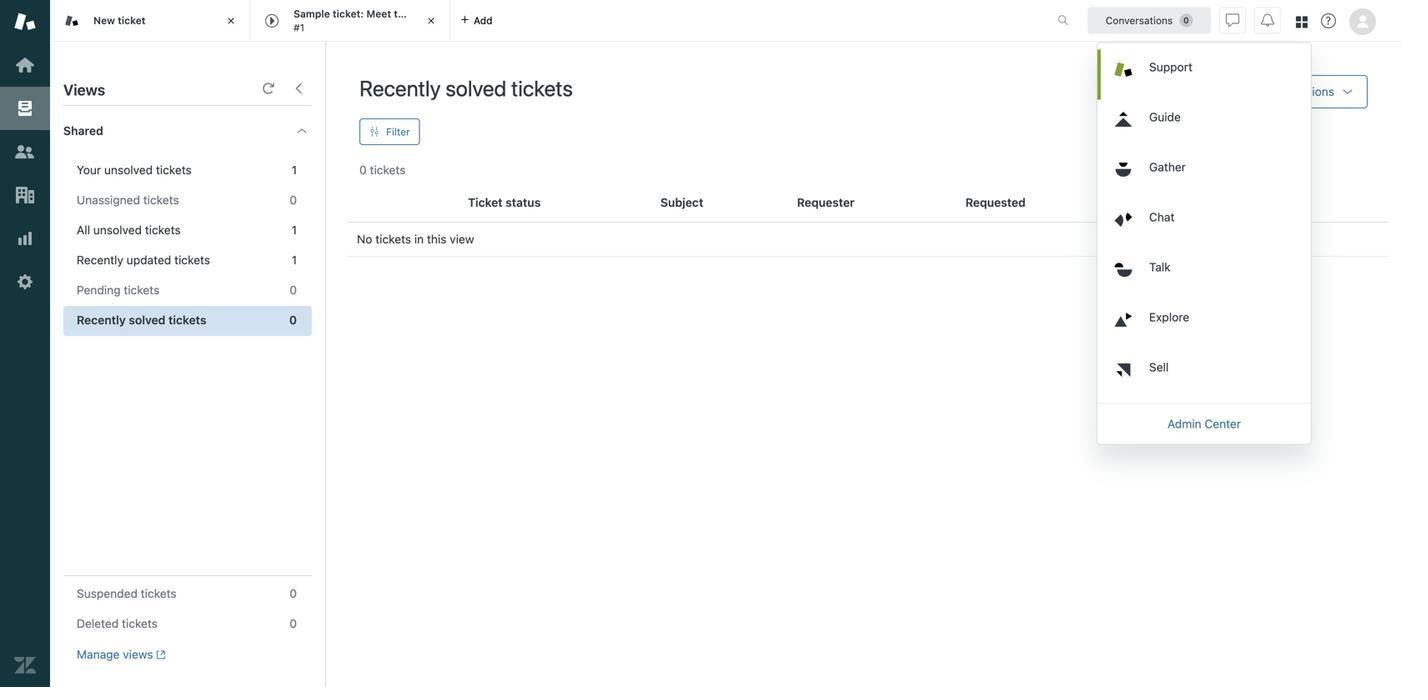 Task type: vqa. For each thing, say whether or not it's contained in the screenshot.
Close 'icon'
yes



Task type: locate. For each thing, give the bounding box(es) containing it.
add
[[474, 15, 493, 26]]

customers image
[[14, 141, 36, 163]]

sample
[[294, 8, 330, 20]]

conversations
[[1106, 15, 1173, 26]]

shared heading
[[50, 106, 325, 156]]

this
[[427, 232, 447, 246]]

your
[[77, 163, 101, 177]]

recently up filter
[[360, 75, 441, 101]]

3 1 from the top
[[292, 253, 297, 267]]

0 horizontal spatial solved
[[129, 313, 166, 327]]

recently
[[360, 75, 441, 101], [77, 253, 123, 267], [77, 313, 126, 327]]

ticket
[[28, 1, 57, 14], [413, 8, 440, 20], [118, 14, 146, 26]]

2 vertical spatial recently
[[77, 313, 126, 327]]

new ticket tab
[[50, 0, 250, 42]]

recently solved tickets
[[360, 75, 573, 101], [77, 313, 206, 327]]

0 vertical spatial 1
[[292, 163, 297, 177]]

tickets
[[511, 75, 573, 101], [156, 163, 192, 177], [370, 163, 406, 177], [143, 193, 179, 207], [145, 223, 181, 237], [376, 232, 411, 246], [174, 253, 210, 267], [124, 283, 160, 297], [168, 313, 206, 327], [141, 587, 177, 601], [122, 617, 158, 631]]

admin center link
[[1098, 408, 1311, 441]]

add button
[[450, 0, 503, 41]]

new ticket
[[93, 14, 146, 26]]

ticket for stale ticket arturo is off
[[28, 1, 57, 14]]

0 tickets
[[360, 163, 406, 177]]

tabs tab list
[[50, 0, 1040, 42]]

1 vertical spatial recently
[[77, 253, 123, 267]]

1 vertical spatial 1
[[292, 223, 297, 237]]

button displays agent's chat status as invisible. image
[[1226, 14, 1240, 27]]

admin
[[1168, 417, 1202, 431]]

unsolved up unassigned tickets
[[104, 163, 153, 177]]

views
[[63, 81, 105, 99]]

close image
[[223, 13, 239, 29]]

solved
[[446, 75, 507, 101], [129, 313, 166, 327]]

ticket inside tab
[[118, 14, 146, 26]]

tickets down filter button
[[370, 163, 406, 177]]

2 1 from the top
[[292, 223, 297, 237]]

guide
[[1150, 110, 1181, 124]]

0 vertical spatial unsolved
[[104, 163, 153, 177]]

ticket status
[[468, 196, 541, 209]]

recently solved tickets down add "popup button"
[[360, 75, 573, 101]]

status
[[506, 196, 541, 209]]

tickets down updated
[[168, 313, 206, 327]]

recently up pending
[[77, 253, 123, 267]]

zendesk image
[[14, 655, 36, 677]]

2 horizontal spatial ticket
[[413, 8, 440, 20]]

ticket right the stale
[[28, 1, 57, 14]]

1 horizontal spatial solved
[[446, 75, 507, 101]]

1 1 from the top
[[292, 163, 297, 177]]

no
[[357, 232, 372, 246]]

recently for 1
[[77, 253, 123, 267]]

0 for pending tickets
[[290, 283, 297, 297]]

main element
[[0, 0, 50, 687]]

1 horizontal spatial ticket
[[118, 14, 146, 26]]

1 for all unsolved tickets
[[292, 223, 297, 237]]

0
[[360, 163, 367, 177], [290, 193, 297, 207], [290, 283, 297, 297], [289, 313, 297, 327], [290, 587, 297, 601], [290, 617, 297, 631]]

pending
[[77, 283, 121, 297]]

actions button
[[1281, 75, 1368, 108]]

manage
[[77, 648, 120, 662]]

tickets down shared dropdown button on the left top
[[156, 163, 192, 177]]

chat link
[[1101, 200, 1311, 250]]

all
[[77, 223, 90, 237]]

suspended
[[77, 587, 138, 601]]

ticket inside sample ticket: meet the ticket #1
[[413, 8, 440, 20]]

gather link
[[1101, 150, 1311, 200]]

shared button
[[50, 106, 279, 156]]

1 horizontal spatial recently solved tickets
[[360, 75, 573, 101]]

0 horizontal spatial ticket
[[28, 1, 57, 14]]

is
[[94, 1, 103, 14]]

reporting image
[[14, 228, 36, 249]]

2 vertical spatial 1
[[292, 253, 297, 267]]

recently down pending
[[77, 313, 126, 327]]

0 vertical spatial recently solved tickets
[[360, 75, 573, 101]]

center
[[1205, 417, 1241, 431]]

solved down pending tickets
[[129, 313, 166, 327]]

sample ticket: meet the ticket #1
[[294, 8, 440, 33]]

actions
[[1294, 85, 1335, 98]]

0 vertical spatial solved
[[446, 75, 507, 101]]

arturo
[[59, 1, 91, 14]]

1 vertical spatial unsolved
[[93, 223, 142, 237]]

unsolved down unassigned
[[93, 223, 142, 237]]

0 for unassigned tickets
[[290, 193, 297, 207]]

chat
[[1150, 210, 1175, 224]]

recently solved tickets down pending tickets
[[77, 313, 206, 327]]

talk link
[[1101, 250, 1311, 300]]

requester
[[797, 196, 855, 209]]

ticket right the
[[413, 8, 440, 20]]

requested
[[966, 196, 1026, 209]]

ticket down off
[[118, 14, 146, 26]]

organizations image
[[14, 184, 36, 206]]

gather
[[1150, 160, 1186, 174]]

views
[[123, 648, 153, 662]]

new
[[93, 14, 115, 26]]

tickets down your unsolved tickets
[[143, 193, 179, 207]]

0 horizontal spatial recently solved tickets
[[77, 313, 206, 327]]

all unsolved tickets
[[77, 223, 181, 237]]

subject
[[661, 196, 704, 209]]

your unsolved tickets
[[77, 163, 192, 177]]

hide panel views image
[[292, 82, 305, 95]]

filter
[[386, 126, 410, 138]]

unsolved for your
[[104, 163, 153, 177]]

deleted
[[77, 617, 119, 631]]

explore
[[1150, 310, 1190, 324]]

views image
[[14, 98, 36, 119]]

get help image
[[1321, 13, 1336, 28]]

solved down add "popup button"
[[446, 75, 507, 101]]

1
[[292, 163, 297, 177], [292, 223, 297, 237], [292, 253, 297, 267]]

unsolved for all
[[93, 223, 142, 237]]

tab containing sample ticket: meet the ticket
[[250, 0, 450, 42]]

tab
[[250, 0, 450, 42]]

sell link
[[1101, 350, 1311, 400]]

unsolved
[[104, 163, 153, 177], [93, 223, 142, 237]]

#1
[[294, 22, 305, 33]]



Task type: describe. For each thing, give the bounding box(es) containing it.
tickets up deleted tickets
[[141, 587, 177, 601]]

view
[[450, 232, 474, 246]]

deleted tickets
[[77, 617, 158, 631]]

manage views
[[77, 648, 153, 662]]

meet
[[367, 8, 391, 20]]

1 for your unsolved tickets
[[292, 163, 297, 177]]

ticket:
[[333, 8, 364, 20]]

unassigned tickets
[[77, 193, 179, 207]]

tickets up 'views'
[[122, 617, 158, 631]]

tickets up updated
[[145, 223, 181, 237]]

the
[[394, 8, 410, 20]]

ticket
[[468, 196, 503, 209]]

close image
[[423, 13, 440, 29]]

1 for recently updated tickets
[[292, 253, 297, 267]]

tickets right updated
[[174, 253, 210, 267]]

no tickets in this view
[[357, 232, 474, 246]]

recently updated tickets
[[77, 253, 210, 267]]

sell
[[1150, 360, 1169, 374]]

updated
[[127, 253, 171, 267]]

conversations button
[[1088, 7, 1211, 34]]

0 for recently solved tickets
[[289, 313, 297, 327]]

support
[[1150, 60, 1193, 74]]

recently for 0
[[77, 313, 126, 327]]

admin center
[[1168, 417, 1241, 431]]

unassigned
[[77, 193, 140, 207]]

pending tickets
[[77, 283, 160, 297]]

ticket for new ticket
[[118, 14, 146, 26]]

0 vertical spatial recently
[[360, 75, 441, 101]]

refresh views pane image
[[262, 82, 275, 95]]

tickets down tabs tab list
[[511, 75, 573, 101]]

suspended tickets
[[77, 587, 177, 601]]

get started image
[[14, 54, 36, 76]]

tickets left 'in'
[[376, 232, 411, 246]]

guide link
[[1101, 100, 1311, 150]]

stale
[[0, 1, 25, 14]]

in
[[414, 232, 424, 246]]

1 vertical spatial solved
[[129, 313, 166, 327]]

filter button
[[360, 118, 420, 145]]

talk
[[1150, 260, 1171, 274]]

notifications image
[[1261, 14, 1275, 27]]

opens in a new tab image
[[153, 650, 166, 660]]

manage views link
[[77, 647, 166, 662]]

1 vertical spatial recently solved tickets
[[77, 313, 206, 327]]

zendesk support image
[[14, 11, 36, 33]]

tickets down recently updated tickets
[[124, 283, 160, 297]]

0 for deleted tickets
[[290, 617, 297, 631]]

explore link
[[1101, 300, 1311, 350]]

zendesk products image
[[1296, 16, 1308, 28]]

admin image
[[14, 271, 36, 293]]

stale ticket arturo is off
[[0, 1, 126, 14]]

support link
[[1101, 50, 1311, 100]]

off
[[106, 1, 126, 14]]

shared
[[63, 124, 103, 138]]

0 for suspended tickets
[[290, 587, 297, 601]]



